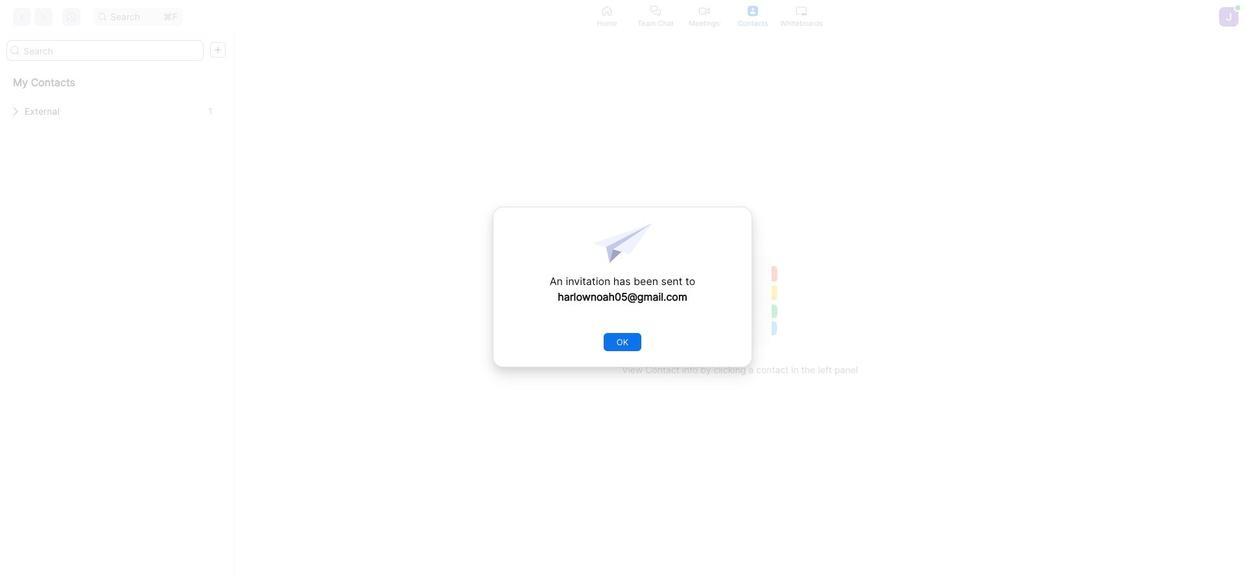 Task type: locate. For each thing, give the bounding box(es) containing it.
tree
[[0, 66, 233, 125]]

home small image
[[602, 6, 612, 16], [602, 6, 612, 16]]

whiteboard small image
[[796, 6, 807, 16], [796, 6, 807, 16]]

magnifier image
[[10, 46, 19, 55]]

video on image
[[699, 6, 710, 16]]

tab panel
[[0, 34, 1245, 575]]

profile contact image
[[748, 6, 758, 16], [748, 6, 758, 16]]

tab list
[[583, 0, 826, 33]]

magnifier image
[[99, 13, 106, 20], [99, 13, 106, 20], [10, 46, 19, 55]]



Task type: describe. For each thing, give the bounding box(es) containing it.
video on image
[[699, 6, 710, 16]]

Search text field
[[6, 40, 204, 61]]

team chat image
[[651, 6, 661, 16]]

my contacts heading
[[0, 66, 233, 99]]

team chat image
[[651, 6, 661, 16]]



Task type: vqa. For each thing, say whether or not it's contained in the screenshot.
Team Chat icon
yes



